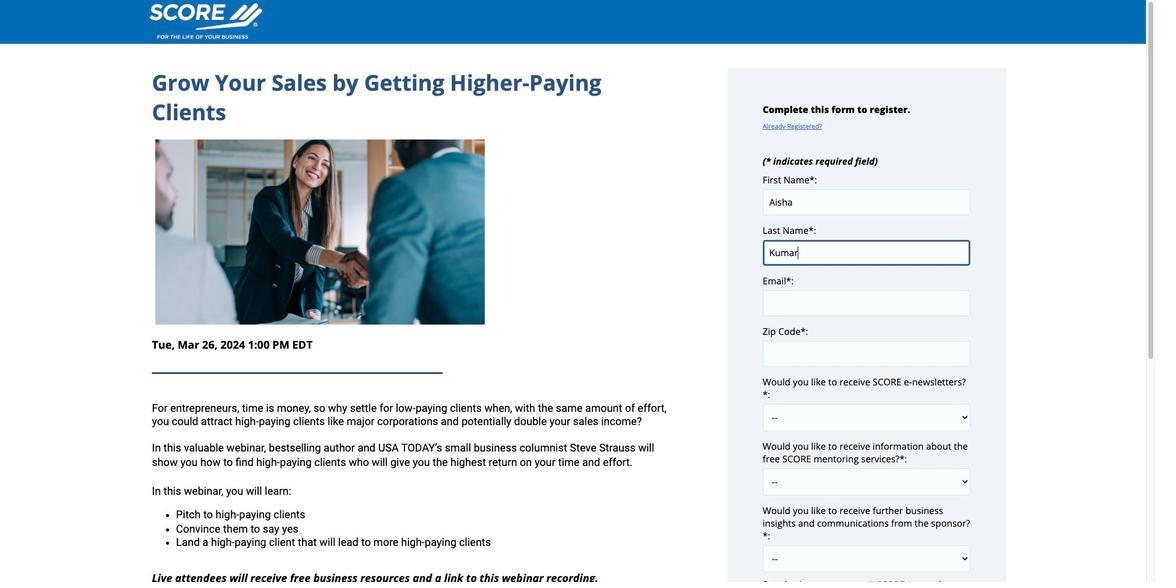 Task type: describe. For each thing, give the bounding box(es) containing it.
webcast details element
[[152, 68, 679, 583]]



Task type: locate. For each thing, give the bounding box(es) containing it.
register for the webcast form
[[763, 80, 971, 583]]

none email field inside event registration page 'element'
[[763, 291, 971, 317]]

None email field
[[763, 291, 971, 317]]

None text field
[[763, 341, 971, 367]]

None text field
[[763, 190, 971, 216], [763, 240, 971, 266], [763, 190, 971, 216], [763, 240, 971, 266]]

event registration page element
[[0, 0, 1147, 583]]

none text field inside event registration page 'element'
[[763, 341, 971, 367]]



Task type: vqa. For each thing, say whether or not it's contained in the screenshot.
text field within the Event Registration Page element
no



